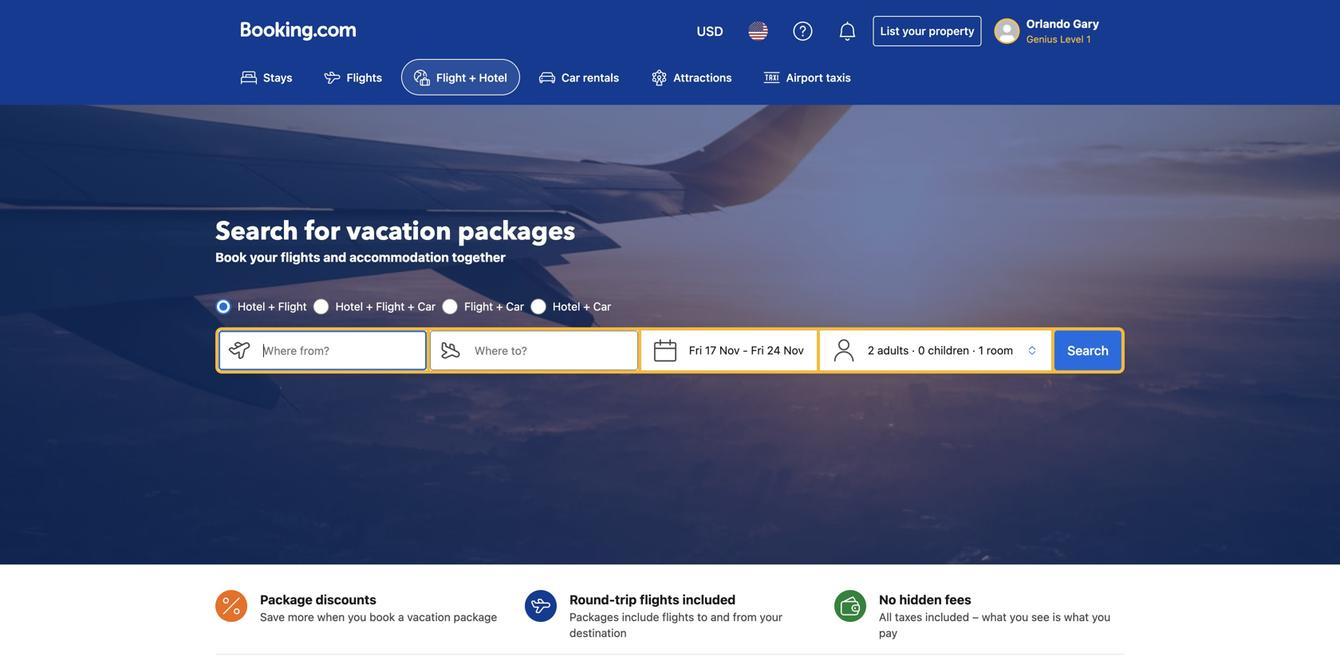Task type: locate. For each thing, give the bounding box(es) containing it.
1 horizontal spatial your
[[760, 611, 783, 624]]

and right to
[[711, 611, 730, 624]]

included down fees
[[925, 611, 969, 624]]

2 adults · 0 children · 1 room
[[868, 344, 1013, 357]]

children
[[928, 344, 969, 357]]

nov right 24
[[784, 344, 804, 357]]

no
[[879, 592, 896, 608]]

1 vertical spatial and
[[711, 611, 730, 624]]

+
[[469, 71, 476, 84], [268, 300, 275, 313], [366, 300, 373, 313], [408, 300, 415, 313], [496, 300, 503, 313], [583, 300, 590, 313]]

property
[[929, 24, 975, 37]]

1 horizontal spatial included
[[925, 611, 969, 624]]

and inside search for vacation packages book your flights and accommodation together
[[323, 250, 346, 265]]

0 horizontal spatial you
[[348, 611, 366, 624]]

0 vertical spatial and
[[323, 250, 346, 265]]

0 vertical spatial your
[[903, 24, 926, 37]]

list your property
[[881, 24, 975, 37]]

0 vertical spatial flights
[[281, 250, 320, 265]]

what
[[982, 611, 1007, 624], [1064, 611, 1089, 624]]

–
[[972, 611, 979, 624]]

vacation
[[347, 214, 451, 249], [407, 611, 451, 624]]

search inside button
[[1067, 343, 1109, 358]]

nov left -
[[719, 344, 740, 357]]

airport taxis
[[786, 71, 851, 84]]

flight + car
[[464, 300, 524, 313]]

1 you from the left
[[348, 611, 366, 624]]

flights link
[[312, 59, 395, 95]]

1 left room
[[979, 344, 984, 357]]

room
[[987, 344, 1013, 357]]

airport taxis link
[[751, 59, 864, 95]]

2 vertical spatial your
[[760, 611, 783, 624]]

and down for
[[323, 250, 346, 265]]

0 horizontal spatial what
[[982, 611, 1007, 624]]

· left 0
[[912, 344, 915, 357]]

0 horizontal spatial and
[[323, 250, 346, 265]]

hotel inside the flight + hotel link
[[479, 71, 507, 84]]

0 horizontal spatial search
[[215, 214, 298, 249]]

hotel + flight + car
[[336, 300, 436, 313]]

you right is
[[1092, 611, 1111, 624]]

rentals
[[583, 71, 619, 84]]

you left see
[[1010, 611, 1028, 624]]

1 down gary
[[1086, 34, 1091, 45]]

+ for hotel + car
[[583, 300, 590, 313]]

fri right -
[[751, 344, 764, 357]]

pay
[[879, 627, 898, 640]]

0 horizontal spatial nov
[[719, 344, 740, 357]]

0 horizontal spatial ·
[[912, 344, 915, 357]]

0 horizontal spatial included
[[683, 592, 736, 608]]

attractions link
[[638, 59, 745, 95]]

car
[[562, 71, 580, 84], [418, 300, 436, 313], [506, 300, 524, 313], [593, 300, 611, 313]]

2 vertical spatial flights
[[662, 611, 694, 624]]

list
[[881, 24, 900, 37]]

together
[[452, 250, 506, 265]]

search for search for vacation packages book your flights and accommodation together
[[215, 214, 298, 249]]

1 horizontal spatial fri
[[751, 344, 764, 357]]

1 inside orlando gary genius level 1
[[1086, 34, 1091, 45]]

included
[[683, 592, 736, 608], [925, 611, 969, 624]]

include
[[622, 611, 659, 624]]

trip
[[615, 592, 637, 608]]

your inside search for vacation packages book your flights and accommodation together
[[250, 250, 278, 265]]

flights up the include
[[640, 592, 679, 608]]

1
[[1086, 34, 1091, 45], [979, 344, 984, 357]]

adults
[[877, 344, 909, 357]]

vacation right a
[[407, 611, 451, 624]]

what right –
[[982, 611, 1007, 624]]

hotel
[[479, 71, 507, 84], [238, 300, 265, 313], [336, 300, 363, 313], [553, 300, 580, 313]]

search for search
[[1067, 343, 1109, 358]]

2 fri from the left
[[751, 344, 764, 357]]

what right is
[[1064, 611, 1089, 624]]

0 vertical spatial 1
[[1086, 34, 1091, 45]]

search
[[215, 214, 298, 249], [1067, 343, 1109, 358]]

your right 'from'
[[760, 611, 783, 624]]

1 horizontal spatial ·
[[972, 344, 976, 357]]

and
[[323, 250, 346, 265], [711, 611, 730, 624]]

1 vertical spatial your
[[250, 250, 278, 265]]

booking.com online hotel reservations image
[[241, 22, 356, 41]]

1 vertical spatial included
[[925, 611, 969, 624]]

is
[[1053, 611, 1061, 624]]

nov
[[719, 344, 740, 357], [784, 344, 804, 357]]

package
[[454, 611, 497, 624]]

0 vertical spatial search
[[215, 214, 298, 249]]

flights left to
[[662, 611, 694, 624]]

fri
[[689, 344, 702, 357], [751, 344, 764, 357]]

hotel for hotel + flight + car
[[336, 300, 363, 313]]

flight + hotel
[[436, 71, 507, 84]]

flights down for
[[281, 250, 320, 265]]

0 horizontal spatial 1
[[979, 344, 984, 357]]

fri left 17
[[689, 344, 702, 357]]

0 vertical spatial included
[[683, 592, 736, 608]]

·
[[912, 344, 915, 357], [972, 344, 976, 357]]

included up to
[[683, 592, 736, 608]]

0 vertical spatial vacation
[[347, 214, 451, 249]]

you down discounts
[[348, 611, 366, 624]]

0 horizontal spatial your
[[250, 250, 278, 265]]

your right book
[[250, 250, 278, 265]]

vacation inside search for vacation packages book your flights and accommodation together
[[347, 214, 451, 249]]

genius
[[1026, 34, 1058, 45]]

taxis
[[826, 71, 851, 84]]

your
[[903, 24, 926, 37], [250, 250, 278, 265], [760, 611, 783, 624]]

2 horizontal spatial you
[[1092, 611, 1111, 624]]

all
[[879, 611, 892, 624]]

car rentals link
[[526, 59, 632, 95]]

destination
[[570, 627, 627, 640]]

flights inside search for vacation packages book your flights and accommodation together
[[281, 250, 320, 265]]

you
[[348, 611, 366, 624], [1010, 611, 1028, 624], [1092, 611, 1111, 624]]

your inside round-trip flights included packages include flights to and from your destination
[[760, 611, 783, 624]]

taxes
[[895, 611, 922, 624]]

1 vertical spatial search
[[1067, 343, 1109, 358]]

hotel + car
[[553, 300, 611, 313]]

2 you from the left
[[1010, 611, 1028, 624]]

included inside no hidden fees all taxes included – what you see is what you pay
[[925, 611, 969, 624]]

1 horizontal spatial search
[[1067, 343, 1109, 358]]

flights
[[281, 250, 320, 265], [640, 592, 679, 608], [662, 611, 694, 624]]

1 horizontal spatial and
[[711, 611, 730, 624]]

round-trip flights included packages include flights to and from your destination
[[570, 592, 783, 640]]

search inside search for vacation packages book your flights and accommodation together
[[215, 214, 298, 249]]

1 horizontal spatial 1
[[1086, 34, 1091, 45]]

1 horizontal spatial you
[[1010, 611, 1028, 624]]

flight
[[436, 71, 466, 84], [278, 300, 307, 313], [376, 300, 405, 313], [464, 300, 493, 313]]

for
[[305, 214, 340, 249]]

1 horizontal spatial what
[[1064, 611, 1089, 624]]

· right children
[[972, 344, 976, 357]]

your right list on the top right of the page
[[903, 24, 926, 37]]

0 horizontal spatial fri
[[689, 344, 702, 357]]

flight + hotel link
[[401, 59, 520, 95]]

1 · from the left
[[912, 344, 915, 357]]

flights
[[347, 71, 382, 84]]

1 vertical spatial vacation
[[407, 611, 451, 624]]

hotel for hotel + flight
[[238, 300, 265, 313]]

flights for trip
[[662, 611, 694, 624]]

vacation up accommodation
[[347, 214, 451, 249]]

1 horizontal spatial nov
[[784, 344, 804, 357]]



Task type: describe. For each thing, give the bounding box(es) containing it.
airport
[[786, 71, 823, 84]]

vacation inside package discounts save more when you book a vacation package
[[407, 611, 451, 624]]

package discounts save more when you book a vacation package
[[260, 592, 497, 624]]

1 what from the left
[[982, 611, 1007, 624]]

-
[[743, 344, 748, 357]]

1 vertical spatial flights
[[640, 592, 679, 608]]

2 nov from the left
[[784, 344, 804, 357]]

attractions
[[674, 71, 732, 84]]

a
[[398, 611, 404, 624]]

orlando
[[1026, 17, 1070, 30]]

2 · from the left
[[972, 344, 976, 357]]

2 what from the left
[[1064, 611, 1089, 624]]

3 you from the left
[[1092, 611, 1111, 624]]

to
[[697, 611, 708, 624]]

+ for hotel + flight + car
[[366, 300, 373, 313]]

discounts
[[316, 592, 376, 608]]

from
[[733, 611, 757, 624]]

flights for for
[[281, 250, 320, 265]]

round-
[[570, 592, 615, 608]]

more
[[288, 611, 314, 624]]

Where from? field
[[250, 331, 427, 371]]

when
[[317, 611, 345, 624]]

Where to? field
[[462, 331, 638, 371]]

hotel + flight
[[238, 300, 307, 313]]

+ for flight + hotel
[[469, 71, 476, 84]]

packages
[[458, 214, 575, 249]]

packages
[[570, 611, 619, 624]]

usd
[[697, 24, 723, 39]]

book
[[215, 250, 247, 265]]

see
[[1031, 611, 1050, 624]]

1 fri from the left
[[689, 344, 702, 357]]

2
[[868, 344, 874, 357]]

fri 17 nov - fri 24 nov
[[689, 344, 804, 357]]

included inside round-trip flights included packages include flights to and from your destination
[[683, 592, 736, 608]]

and inside round-trip flights included packages include flights to and from your destination
[[711, 611, 730, 624]]

you inside package discounts save more when you book a vacation package
[[348, 611, 366, 624]]

+ for hotel + flight
[[268, 300, 275, 313]]

fees
[[945, 592, 972, 608]]

stays link
[[228, 59, 305, 95]]

package
[[260, 592, 313, 608]]

hidden
[[899, 592, 942, 608]]

1 vertical spatial 1
[[979, 344, 984, 357]]

stays
[[263, 71, 292, 84]]

1 nov from the left
[[719, 344, 740, 357]]

search button
[[1055, 331, 1122, 371]]

accommodation
[[349, 250, 449, 265]]

2 horizontal spatial your
[[903, 24, 926, 37]]

flight inside the flight + hotel link
[[436, 71, 466, 84]]

save
[[260, 611, 285, 624]]

17
[[705, 344, 716, 357]]

no hidden fees all taxes included – what you see is what you pay
[[879, 592, 1111, 640]]

level
[[1060, 34, 1084, 45]]

search for vacation packages book your flights and accommodation together
[[215, 214, 575, 265]]

gary
[[1073, 17, 1099, 30]]

car rentals
[[562, 71, 619, 84]]

orlando gary genius level 1
[[1026, 17, 1099, 45]]

book
[[369, 611, 395, 624]]

0
[[918, 344, 925, 357]]

24
[[767, 344, 781, 357]]

hotel for hotel + car
[[553, 300, 580, 313]]

+ for flight + car
[[496, 300, 503, 313]]

usd button
[[687, 12, 733, 50]]

list your property link
[[873, 16, 982, 46]]



Task type: vqa. For each thing, say whether or not it's contained in the screenshot.
Trip
yes



